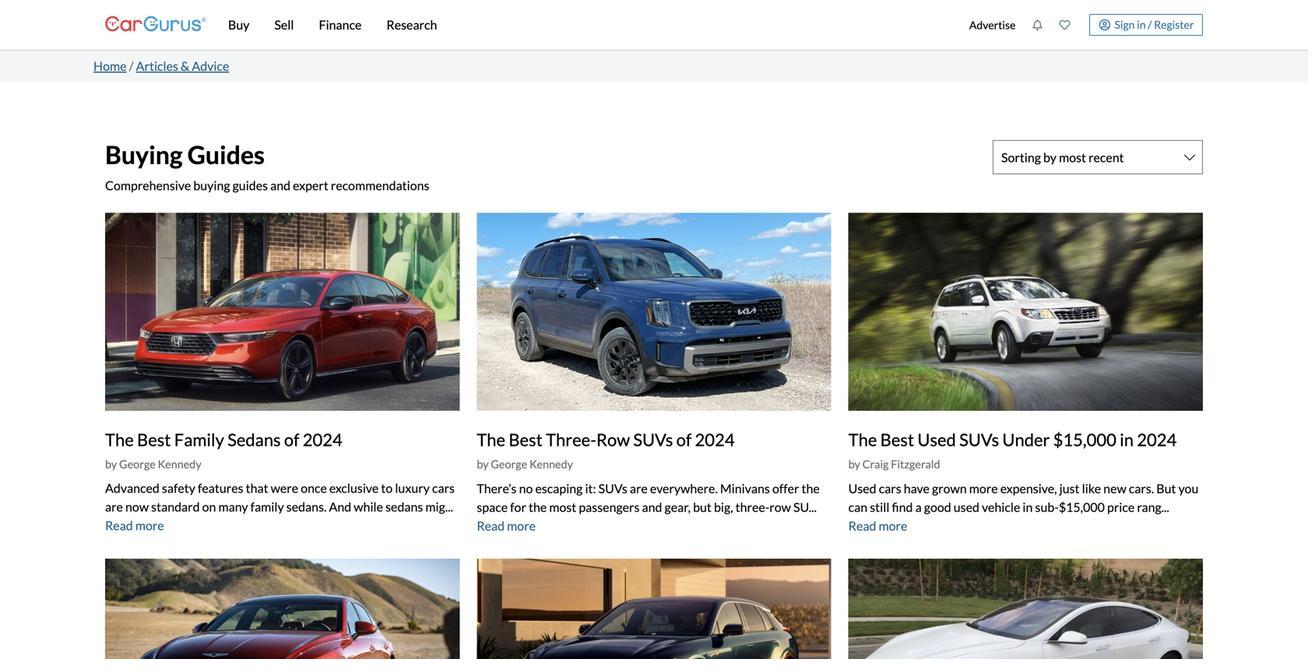 Task type: vqa. For each thing, say whether or not it's contained in the screenshot.
the best used suvs under $15,000 in 2024 LINK
yes



Task type: locate. For each thing, give the bounding box(es) containing it.
1 read from the left
[[105, 518, 133, 534]]

kennedy up escaping
[[529, 458, 573, 471]]

under
[[1003, 430, 1050, 450]]

$15,000 up like
[[1053, 430, 1117, 450]]

1 horizontal spatial the
[[477, 430, 505, 450]]

features
[[198, 481, 243, 496]]

0 horizontal spatial the
[[105, 430, 134, 450]]

$15,000
[[1053, 430, 1117, 450], [1059, 500, 1105, 515]]

suvs for the best three-row suvs of 2024
[[633, 430, 673, 450]]

1 horizontal spatial suvs
[[633, 430, 673, 450]]

1 by george kennedy from the left
[[105, 458, 201, 471]]

the up there's
[[477, 430, 505, 450]]

3 2024 from the left
[[1137, 430, 1177, 450]]

once
[[301, 481, 327, 496]]

0 horizontal spatial are
[[105, 500, 123, 515]]

row
[[596, 430, 630, 450]]

2024
[[303, 430, 342, 450], [695, 430, 735, 450], [1137, 430, 1177, 450]]

escaping
[[535, 481, 583, 496]]

2 horizontal spatial by
[[849, 458, 860, 471]]

2 george from the left
[[491, 458, 527, 471]]

more inside 'advanced safety features that were once exclusive to luxury cars are now standard on many family sedans. and while sedans mig... read more'
[[135, 518, 164, 534]]

cars.
[[1129, 481, 1154, 496]]

1 horizontal spatial kennedy
[[529, 458, 573, 471]]

by left craig
[[849, 458, 860, 471]]

0 horizontal spatial in
[[1023, 500, 1033, 515]]

0 horizontal spatial of
[[284, 430, 299, 450]]

a
[[915, 500, 922, 515]]

read inside there's no escaping it: suvs are everywhere. minivans offer the space for the most passengers and gear, but big, three-row su... read more
[[477, 518, 505, 534]]

0 horizontal spatial kennedy
[[158, 458, 201, 471]]

cargurus logo homepage link link
[[105, 3, 206, 47]]

0 horizontal spatial read more link
[[105, 518, 164, 534]]

1 horizontal spatial best
[[509, 430, 543, 450]]

read down 'can' on the bottom right
[[849, 518, 876, 534]]

are
[[630, 481, 648, 496], [105, 500, 123, 515]]

the best sedans of 2024 image
[[105, 559, 460, 660]]

cars inside 'advanced safety features that were once exclusive to luxury cars are now standard on many family sedans. and while sedans mig... read more'
[[432, 481, 455, 496]]

saved cars image
[[1059, 19, 1070, 30]]

the up the advanced
[[105, 430, 134, 450]]

passengers
[[579, 500, 640, 515]]

menu bar
[[206, 0, 961, 50]]

by for the best family sedans of 2024
[[105, 458, 117, 471]]

by for the best three-row suvs of 2024
[[477, 458, 489, 471]]

/ right home link
[[129, 58, 134, 74]]

used cars have grown more expensive, just like new cars. but you can still find a good used vehicle in sub-$15,000 price rang... read more
[[849, 481, 1199, 534]]

0 vertical spatial are
[[630, 481, 648, 496]]

for
[[510, 500, 526, 515]]

3 by from the left
[[849, 458, 860, 471]]

the up su...
[[802, 481, 820, 496]]

1 horizontal spatial of
[[676, 430, 692, 450]]

2 2024 from the left
[[695, 430, 735, 450]]

2 best from the left
[[509, 430, 543, 450]]

george for the best family sedans of 2024
[[119, 458, 156, 471]]

read
[[105, 518, 133, 534], [477, 518, 505, 534], [849, 518, 876, 534]]

1 horizontal spatial read more link
[[477, 518, 536, 534]]

the
[[802, 481, 820, 496], [529, 500, 547, 515]]

the
[[105, 430, 134, 450], [477, 430, 505, 450], [849, 430, 877, 450]]

offer
[[772, 481, 799, 496]]

george up there's
[[491, 458, 527, 471]]

0 horizontal spatial by
[[105, 458, 117, 471]]

&
[[181, 58, 189, 74]]

2 cars from the left
[[879, 481, 902, 496]]

in up new
[[1120, 430, 1134, 450]]

expensive,
[[1000, 481, 1057, 496]]

and left gear, on the bottom
[[642, 500, 662, 515]]

advanced safety features that were once exclusive to luxury cars are now standard on many family sedans. and while sedans mig... read more
[[105, 481, 455, 534]]

of
[[284, 430, 299, 450], [676, 430, 692, 450]]

the best used electric cars in 2023 image
[[849, 559, 1203, 660]]

0 horizontal spatial suvs
[[599, 481, 627, 496]]

the for the best family sedans of 2024
[[105, 430, 134, 450]]

3 the from the left
[[849, 430, 877, 450]]

sell
[[274, 17, 294, 32]]

cars
[[432, 481, 455, 496], [879, 481, 902, 496]]

suvs
[[633, 430, 673, 450], [959, 430, 999, 450], [599, 481, 627, 496]]

in inside used cars have grown more expensive, just like new cars. but you can still find a good used vehicle in sub-$15,000 price rang... read more
[[1023, 500, 1033, 515]]

1 horizontal spatial 2024
[[695, 430, 735, 450]]

1 vertical spatial the
[[529, 500, 547, 515]]

2 horizontal spatial best
[[880, 430, 914, 450]]

1 horizontal spatial the
[[802, 481, 820, 496]]

more up 'used'
[[969, 481, 998, 496]]

by george kennedy up the advanced
[[105, 458, 201, 471]]

read down space
[[477, 518, 505, 534]]

1 horizontal spatial are
[[630, 481, 648, 496]]

2 kennedy from the left
[[529, 458, 573, 471]]

find
[[892, 500, 913, 515]]

0 horizontal spatial george
[[119, 458, 156, 471]]

price
[[1107, 500, 1135, 515]]

new
[[1104, 481, 1127, 496]]

1 of from the left
[[284, 430, 299, 450]]

register
[[1154, 18, 1194, 31]]

george
[[119, 458, 156, 471], [491, 458, 527, 471]]

0 vertical spatial $15,000
[[1053, 430, 1117, 450]]

3 best from the left
[[880, 430, 914, 450]]

it:
[[585, 481, 596, 496]]

by up the advanced
[[105, 458, 117, 471]]

1 vertical spatial used
[[849, 481, 877, 496]]

1 horizontal spatial read
[[477, 518, 505, 534]]

3 read more link from the left
[[849, 518, 908, 534]]

2 vertical spatial in
[[1023, 500, 1033, 515]]

the best three-row suvs of 2024
[[477, 430, 735, 450]]

user icon image
[[1099, 19, 1111, 31]]

cars inside used cars have grown more expensive, just like new cars. but you can still find a good used vehicle in sub-$15,000 price rang... read more
[[879, 481, 902, 496]]

menu
[[961, 3, 1203, 47]]

1 vertical spatial are
[[105, 500, 123, 515]]

2 read more link from the left
[[477, 518, 536, 534]]

the up craig
[[849, 430, 877, 450]]

2 read from the left
[[477, 518, 505, 534]]

advice
[[192, 58, 229, 74]]

in right sign
[[1137, 18, 1146, 31]]

2 by from the left
[[477, 458, 489, 471]]

by for the best used suvs under $15,000 in 2024
[[849, 458, 860, 471]]

2 horizontal spatial in
[[1137, 18, 1146, 31]]

0 vertical spatial used
[[918, 430, 956, 450]]

are up passengers on the bottom of the page
[[630, 481, 648, 496]]

1 horizontal spatial cars
[[879, 481, 902, 496]]

read inside used cars have grown more expensive, just like new cars. but you can still find a good used vehicle in sub-$15,000 price rang... read more
[[849, 518, 876, 534]]

george up the advanced
[[119, 458, 156, 471]]

0 horizontal spatial best
[[137, 430, 171, 450]]

0 horizontal spatial the
[[529, 500, 547, 515]]

sell button
[[262, 0, 306, 50]]

read more link down still
[[849, 518, 908, 534]]

read more link for the best family sedans of 2024
[[105, 518, 164, 534]]

home / articles & advice
[[93, 58, 229, 74]]

best for three-
[[509, 430, 543, 450]]

kennedy
[[158, 458, 201, 471], [529, 458, 573, 471]]

of up everywhere.
[[676, 430, 692, 450]]

2024 up once at the bottom of the page
[[303, 430, 342, 450]]

suvs right row
[[633, 430, 673, 450]]

and
[[270, 178, 291, 193], [642, 500, 662, 515]]

0 horizontal spatial /
[[129, 58, 134, 74]]

menu containing sign in / register
[[961, 3, 1203, 47]]

while
[[354, 500, 383, 515]]

1 horizontal spatial and
[[642, 500, 662, 515]]

gear,
[[665, 500, 691, 515]]

0 horizontal spatial by george kennedy
[[105, 458, 201, 471]]

1 horizontal spatial george
[[491, 458, 527, 471]]

by up there's
[[477, 458, 489, 471]]

buy
[[228, 17, 250, 32]]

2 by george kennedy from the left
[[477, 458, 573, 471]]

read more link for the best used suvs under $15,000 in 2024
[[849, 518, 908, 534]]

read more link
[[105, 518, 164, 534], [477, 518, 536, 534], [849, 518, 908, 534]]

space
[[477, 500, 508, 515]]

0 horizontal spatial read
[[105, 518, 133, 534]]

more down now
[[135, 518, 164, 534]]

used up fitzgerald
[[918, 430, 956, 450]]

2 the from the left
[[477, 430, 505, 450]]

read more link for the best three-row suvs of 2024
[[477, 518, 536, 534]]

1 horizontal spatial by
[[477, 458, 489, 471]]

suvs inside there's no escaping it: suvs are everywhere. minivans offer the space for the most passengers and gear, but big, three-row su... read more
[[599, 481, 627, 496]]

/ left register
[[1148, 18, 1152, 31]]

safety
[[162, 481, 195, 496]]

the best used suvs under $15,000 in 2024 image
[[849, 213, 1203, 411]]

luxury
[[395, 481, 430, 496]]

three-
[[736, 500, 770, 515]]

articles
[[136, 58, 178, 74]]

george for the best three-row suvs of 2024
[[491, 458, 527, 471]]

2 horizontal spatial read
[[849, 518, 876, 534]]

expert
[[293, 178, 328, 193]]

by
[[105, 458, 117, 471], [477, 458, 489, 471], [849, 458, 860, 471]]

3 read from the left
[[849, 518, 876, 534]]

$15,000 down like
[[1059, 500, 1105, 515]]

cars up mig... on the bottom of page
[[432, 481, 455, 496]]

are left now
[[105, 500, 123, 515]]

comprehensive
[[105, 178, 191, 193]]

0 horizontal spatial and
[[270, 178, 291, 193]]

have
[[904, 481, 930, 496]]

the best three-row suvs of 2024 link
[[477, 430, 735, 450]]

used
[[918, 430, 956, 450], [849, 481, 877, 496]]

three-
[[546, 430, 596, 450]]

2 horizontal spatial read more link
[[849, 518, 908, 534]]

but
[[693, 500, 712, 515]]

best left family
[[137, 430, 171, 450]]

cars up still
[[879, 481, 902, 496]]

more
[[969, 481, 998, 496], [135, 518, 164, 534], [507, 518, 536, 534], [879, 518, 908, 534]]

advanced
[[105, 481, 160, 496]]

used up 'can' on the bottom right
[[849, 481, 877, 496]]

there's
[[477, 481, 517, 496]]

2 horizontal spatial suvs
[[959, 430, 999, 450]]

the best family sedans of 2024
[[105, 430, 342, 450]]

everywhere.
[[650, 481, 718, 496]]

1 horizontal spatial /
[[1148, 18, 1152, 31]]

best for used
[[880, 430, 914, 450]]

0 vertical spatial /
[[1148, 18, 1152, 31]]

0 horizontal spatial cars
[[432, 481, 455, 496]]

and right guides
[[270, 178, 291, 193]]

1 the from the left
[[105, 430, 134, 450]]

read down now
[[105, 518, 133, 534]]

suvs left under
[[959, 430, 999, 450]]

cargurus logo homepage link image
[[105, 3, 206, 47]]

1 horizontal spatial in
[[1120, 430, 1134, 450]]

2024 up but
[[1137, 430, 1177, 450]]

2 horizontal spatial 2024
[[1137, 430, 1177, 450]]

0 vertical spatial in
[[1137, 18, 1146, 31]]

1 by from the left
[[105, 458, 117, 471]]

suvs up passengers on the bottom of the page
[[599, 481, 627, 496]]

are inside 'advanced safety features that were once exclusive to luxury cars are now standard on many family sedans. and while sedans mig... read more'
[[105, 500, 123, 515]]

finance button
[[306, 0, 374, 50]]

home
[[93, 58, 127, 74]]

read more link down now
[[105, 518, 164, 534]]

are inside there's no escaping it: suvs are everywhere. minivans offer the space for the most passengers and gear, but big, three-row su... read more
[[630, 481, 648, 496]]

comprehensive buying guides and expert recommendations
[[105, 178, 429, 193]]

kennedy up safety at the left
[[158, 458, 201, 471]]

$15,000 inside used cars have grown more expensive, just like new cars. but you can still find a good used vehicle in sub-$15,000 price rang... read more
[[1059, 500, 1105, 515]]

read more link down the for
[[477, 518, 536, 534]]

best up by craig fitzgerald
[[880, 430, 914, 450]]

more down the for
[[507, 518, 536, 534]]

the best used suvs under $15,000 in 2024
[[849, 430, 1177, 450]]

1 best from the left
[[137, 430, 171, 450]]

that
[[246, 481, 268, 496]]

sub-
[[1035, 500, 1059, 515]]

1 horizontal spatial by george kennedy
[[477, 458, 573, 471]]

many
[[218, 500, 248, 515]]

2024 up minivans
[[695, 430, 735, 450]]

1 george from the left
[[119, 458, 156, 471]]

by george kennedy
[[105, 458, 201, 471], [477, 458, 573, 471]]

family
[[250, 500, 284, 515]]

by george kennedy for three-
[[477, 458, 573, 471]]

in
[[1137, 18, 1146, 31], [1120, 430, 1134, 450], [1023, 500, 1033, 515]]

2 horizontal spatial the
[[849, 430, 877, 450]]

1 kennedy from the left
[[158, 458, 201, 471]]

best
[[137, 430, 171, 450], [509, 430, 543, 450], [880, 430, 914, 450]]

1 read more link from the left
[[105, 518, 164, 534]]

1 vertical spatial $15,000
[[1059, 500, 1105, 515]]

1 vertical spatial and
[[642, 500, 662, 515]]

in down the expensive,
[[1023, 500, 1033, 515]]

0 horizontal spatial 2024
[[303, 430, 342, 450]]

0 horizontal spatial used
[[849, 481, 877, 496]]

the right the for
[[529, 500, 547, 515]]

of right sedans
[[284, 430, 299, 450]]

0 vertical spatial the
[[802, 481, 820, 496]]

by george kennedy up no in the left bottom of the page
[[477, 458, 573, 471]]

best left three-
[[509, 430, 543, 450]]

1 cars from the left
[[432, 481, 455, 496]]



Task type: describe. For each thing, give the bounding box(es) containing it.
open notifications image
[[1032, 19, 1043, 30]]

1 vertical spatial /
[[129, 58, 134, 74]]

exclusive
[[329, 481, 379, 496]]

kennedy for three-
[[529, 458, 573, 471]]

still
[[870, 500, 890, 515]]

were
[[271, 481, 298, 496]]

advertise
[[969, 18, 1016, 32]]

recommendations
[[331, 178, 429, 193]]

on
[[202, 500, 216, 515]]

the best electric car companies image
[[477, 559, 831, 660]]

can
[[849, 500, 868, 515]]

the best used suvs under $15,000 in 2024 link
[[849, 430, 1177, 450]]

sedans.
[[286, 500, 327, 515]]

1 vertical spatial in
[[1120, 430, 1134, 450]]

the for the best used suvs under $15,000 in 2024
[[849, 430, 877, 450]]

by george kennedy for family
[[105, 458, 201, 471]]

su...
[[794, 500, 817, 515]]

used
[[954, 500, 980, 515]]

in inside 'menu item'
[[1137, 18, 1146, 31]]

craig
[[863, 458, 889, 471]]

articles & advice link
[[136, 58, 229, 74]]

minivans
[[720, 481, 770, 496]]

vehicle
[[982, 500, 1020, 515]]

by craig fitzgerald
[[849, 458, 940, 471]]

buy button
[[216, 0, 262, 50]]

sign in / register menu item
[[1078, 14, 1203, 36]]

used inside used cars have grown more expensive, just like new cars. but you can still find a good used vehicle in sub-$15,000 price rang... read more
[[849, 481, 877, 496]]

you
[[1179, 481, 1199, 496]]

sedans
[[386, 500, 423, 515]]

buying guides
[[105, 140, 265, 170]]

and inside there's no escaping it: suvs are everywhere. minivans offer the space for the most passengers and gear, but big, three-row su... read more
[[642, 500, 662, 515]]

to
[[381, 481, 393, 496]]

like
[[1082, 481, 1101, 496]]

but
[[1157, 481, 1176, 496]]

read inside 'advanced safety features that were once exclusive to luxury cars are now standard on many family sedans. and while sedans mig... read more'
[[105, 518, 133, 534]]

no
[[519, 481, 533, 496]]

guides
[[233, 178, 268, 193]]

chevron down image
[[1184, 151, 1195, 164]]

suvs for there's no escaping it: suvs are everywhere. minivans offer the space for the most passengers and gear, but big, three-row su... read more
[[599, 481, 627, 496]]

the for the best three-row suvs of 2024
[[477, 430, 505, 450]]

0 vertical spatial and
[[270, 178, 291, 193]]

the best three-row suvs of 2024 image
[[477, 213, 831, 411]]

family
[[174, 430, 224, 450]]

sign
[[1115, 18, 1135, 31]]

mig...
[[426, 500, 453, 515]]

big,
[[714, 500, 733, 515]]

the best family sedans of 2024 image
[[105, 213, 460, 411]]

finance
[[319, 17, 362, 32]]

sedans
[[228, 430, 281, 450]]

there's no escaping it: suvs are everywhere. minivans offer the space for the most passengers and gear, but big, three-row su... read more
[[477, 481, 820, 534]]

sign in / register link
[[1089, 14, 1203, 36]]

advertise link
[[961, 3, 1024, 47]]

sign in / register
[[1115, 18, 1194, 31]]

/ inside 'menu item'
[[1148, 18, 1152, 31]]

just
[[1060, 481, 1080, 496]]

more down find
[[879, 518, 908, 534]]

2 of from the left
[[676, 430, 692, 450]]

most
[[549, 500, 576, 515]]

buying
[[105, 140, 183, 170]]

guides
[[187, 140, 265, 170]]

rang...
[[1137, 500, 1170, 515]]

best for family
[[137, 430, 171, 450]]

kennedy for family
[[158, 458, 201, 471]]

more inside there's no escaping it: suvs are everywhere. minivans offer the space for the most passengers and gear, but big, three-row su... read more
[[507, 518, 536, 534]]

fitzgerald
[[891, 458, 940, 471]]

standard
[[151, 500, 200, 515]]

good
[[924, 500, 951, 515]]

1 2024 from the left
[[303, 430, 342, 450]]

menu bar containing buy
[[206, 0, 961, 50]]

research button
[[374, 0, 450, 50]]

row
[[770, 500, 791, 515]]

buying
[[193, 178, 230, 193]]

and
[[329, 500, 351, 515]]

grown
[[932, 481, 967, 496]]

now
[[125, 500, 149, 515]]

research
[[387, 17, 437, 32]]

1 horizontal spatial used
[[918, 430, 956, 450]]

home link
[[93, 58, 127, 74]]



